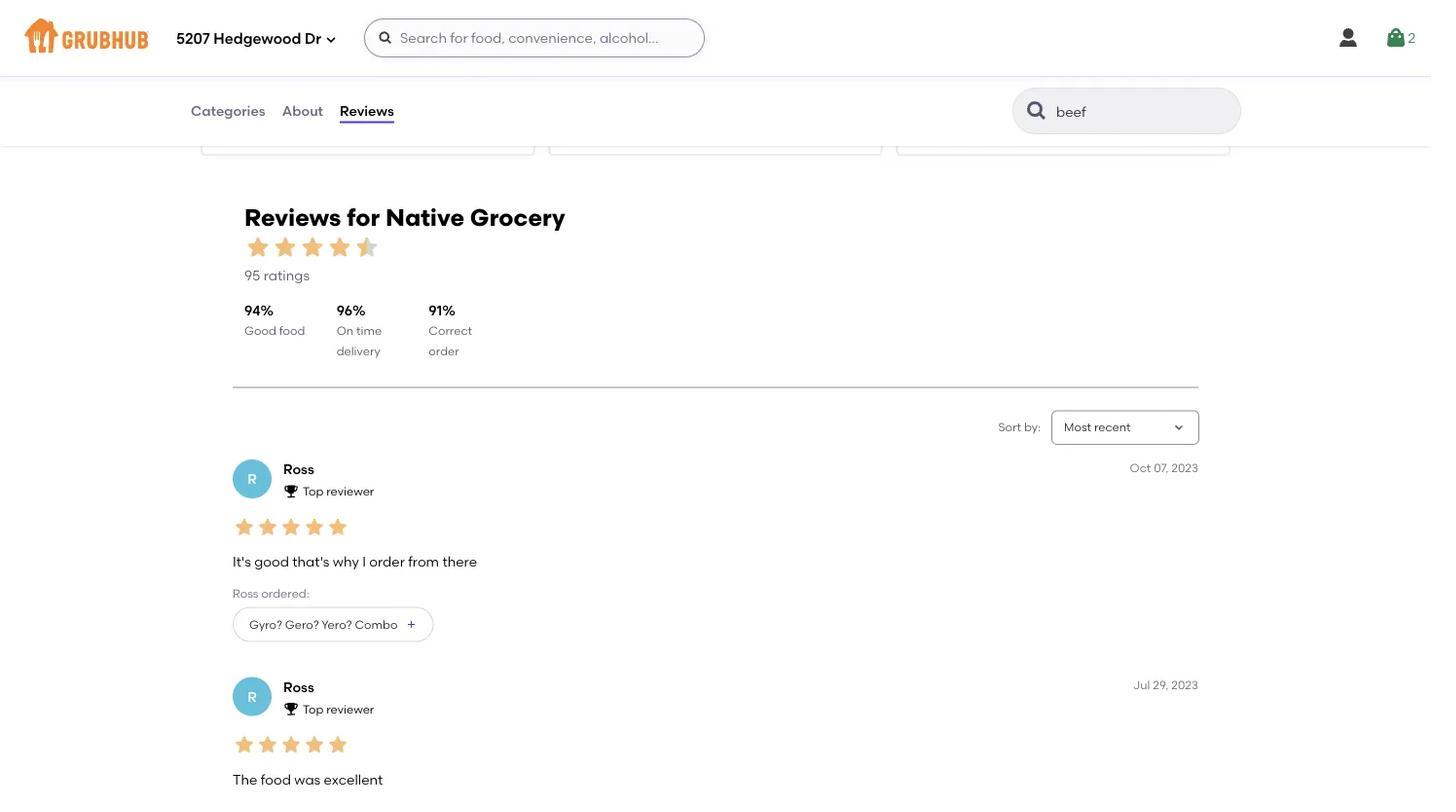 Task type: describe. For each thing, give the bounding box(es) containing it.
reviewer for why
[[326, 484, 374, 499]]

07,
[[1154, 461, 1169, 475]]

subscription pass image
[[566, 55, 586, 71]]

on
[[337, 324, 354, 338]]

2023 for the food was excellent
[[1171, 678, 1198, 692]]

it's
[[233, 553, 251, 570]]

29,
[[1153, 678, 1169, 692]]

svg image inside 2 button
[[1385, 26, 1408, 50]]

excellent
[[324, 771, 383, 788]]

trophy icon image for food
[[283, 701, 299, 716]]

95 ratings
[[244, 267, 310, 284]]

2023 for it's good that's why i order from there
[[1171, 461, 1198, 475]]

Search for food, convenience, alcohol... search field
[[364, 18, 705, 57]]

jul 29, 2023
[[1133, 678, 1198, 692]]

94
[[244, 302, 261, 319]]

the food was excellent
[[233, 771, 383, 788]]

2 20–30 min from the left
[[914, 80, 972, 94]]

1 vertical spatial food
[[261, 771, 291, 788]]

94 good food
[[244, 302, 305, 338]]

breakfast for taco cabana 20140
[[246, 56, 299, 70]]

trophy icon image for good
[[283, 483, 299, 499]]

1 horizontal spatial svg image
[[378, 30, 393, 46]]

96 on time delivery
[[337, 302, 382, 358]]

why
[[333, 553, 359, 570]]

top reviewer for why
[[303, 484, 374, 499]]

there
[[442, 553, 477, 570]]

ordered:
[[261, 587, 309, 601]]

was
[[294, 771, 321, 788]]

native
[[386, 204, 464, 232]]

oct 07, 2023
[[1130, 461, 1198, 475]]

Sort by: field
[[1064, 419, 1131, 436]]

categories button
[[190, 76, 266, 146]]

hedgewood
[[214, 30, 301, 48]]

taco cabana 20140
[[218, 30, 371, 49]]

the
[[233, 771, 257, 788]]

ihop
[[566, 30, 606, 49]]

min for taco cabana 20140
[[255, 80, 276, 94]]

plus icon image
[[405, 619, 417, 630]]

i
[[362, 553, 366, 570]]

for
[[347, 204, 380, 232]]

91 correct order
[[429, 302, 472, 358]]

reviews for reviews for native grocery
[[244, 204, 341, 232]]

recent
[[1094, 420, 1131, 434]]

good
[[254, 553, 289, 570]]

categories
[[191, 103, 265, 119]]

reviews for reviews
[[340, 103, 394, 119]]

0 horizontal spatial svg image
[[325, 34, 337, 45]]

3 min from the left
[[951, 80, 972, 94]]



Task type: vqa. For each thing, say whether or not it's contained in the screenshot.
ABOUT button on the top left of page
yes



Task type: locate. For each thing, give the bounding box(es) containing it.
reviewer up "why" on the left bottom of page
[[326, 484, 374, 499]]

order right i
[[369, 553, 405, 570]]

2 horizontal spatial svg image
[[1385, 26, 1408, 50]]

1.35
[[218, 97, 239, 111]]

91
[[429, 302, 442, 319]]

reviews up ratings
[[244, 204, 341, 232]]

20–30 min
[[566, 80, 624, 94], [914, 80, 972, 94]]

20–30
[[566, 80, 600, 94], [914, 80, 948, 94]]

1 vertical spatial reviewer
[[326, 702, 374, 716]]

gero?
[[285, 617, 319, 631]]

2 r from the top
[[248, 688, 257, 705]]

5207
[[176, 30, 210, 48]]

2 horizontal spatial min
[[951, 80, 972, 94]]

svg image right svg image
[[1385, 26, 1408, 50]]

yero?
[[322, 617, 352, 631]]

1 horizontal spatial order
[[429, 343, 459, 358]]

ross for food
[[283, 679, 314, 695]]

by:
[[1024, 420, 1041, 434]]

breakfast down hedgewood
[[246, 56, 299, 70]]

0 horizontal spatial 20–30
[[566, 80, 600, 94]]

oct
[[1130, 461, 1151, 475]]

jul
[[1133, 678, 1150, 692]]

1 vertical spatial 2023
[[1171, 678, 1198, 692]]

1 vertical spatial reviews
[[244, 204, 341, 232]]

ross for good
[[283, 461, 314, 478]]

0 vertical spatial food
[[279, 324, 305, 338]]

trophy icon image up good
[[283, 483, 299, 499]]

1 reviewer from the top
[[326, 484, 374, 499]]

reviews inside reviews button
[[340, 103, 394, 119]]

mi
[[243, 97, 257, 111]]

1 20–30 from the left
[[566, 80, 600, 94]]

1 min from the left
[[255, 80, 276, 94]]

about button
[[281, 76, 324, 146]]

45–55 min 1.35 mi
[[218, 80, 276, 111]]

top reviewer up "why" on the left bottom of page
[[303, 484, 374, 499]]

0 horizontal spatial min
[[255, 80, 276, 94]]

ross up that's
[[283, 461, 314, 478]]

most
[[1064, 420, 1091, 434]]

0 vertical spatial top
[[303, 484, 324, 499]]

combo
[[355, 617, 398, 631]]

2023
[[1171, 461, 1198, 475], [1171, 678, 1198, 692]]

gyro? gero? yero?  combo button
[[233, 607, 434, 642]]

order inside 91 correct order
[[429, 343, 459, 358]]

0 vertical spatial 2023
[[1171, 461, 1198, 475]]

caret down icon image
[[1171, 420, 1187, 435]]

0 vertical spatial top reviewer
[[303, 484, 374, 499]]

r down gyro?
[[248, 688, 257, 705]]

1 horizontal spatial breakfast
[[593, 56, 647, 70]]

trophy icon image up 'was'
[[283, 701, 299, 716]]

time
[[356, 324, 382, 338]]

gyro?
[[249, 617, 282, 631]]

order down correct
[[429, 343, 459, 358]]

r
[[248, 471, 257, 487], [248, 688, 257, 705]]

2
[[1408, 30, 1416, 46]]

20140
[[327, 30, 371, 49]]

1 vertical spatial ross
[[233, 587, 259, 601]]

gyro? gero? yero?  combo
[[249, 617, 398, 631]]

1 trophy icon image from the top
[[283, 483, 299, 499]]

top up that's
[[303, 484, 324, 499]]

order
[[429, 343, 459, 358], [369, 553, 405, 570]]

ross down gero?
[[283, 679, 314, 695]]

ross down the it's
[[233, 587, 259, 601]]

subscription pass image
[[218, 55, 238, 71]]

2 min from the left
[[603, 80, 624, 94]]

2 vertical spatial ross
[[283, 679, 314, 695]]

5207 hedgewood dr
[[176, 30, 321, 48]]

reviewer for excellent
[[326, 702, 374, 716]]

2 trophy icon image from the top
[[283, 701, 299, 716]]

search icon image
[[1025, 99, 1049, 123]]

1 horizontal spatial min
[[603, 80, 624, 94]]

1 2023 from the top
[[1171, 461, 1198, 475]]

1 vertical spatial order
[[369, 553, 405, 570]]

good
[[244, 324, 276, 338]]

food
[[279, 324, 305, 338], [261, 771, 291, 788]]

reviews for native grocery
[[244, 204, 565, 232]]

0 vertical spatial order
[[429, 343, 459, 358]]

svg image right 'dr'
[[325, 34, 337, 45]]

reviewer
[[326, 484, 374, 499], [326, 702, 374, 716]]

ihop link
[[566, 29, 865, 51]]

2 top from the top
[[303, 702, 324, 716]]

from
[[408, 553, 439, 570]]

star icon image
[[439, 79, 455, 95], [455, 79, 471, 95], [471, 79, 486, 95], [486, 79, 502, 95], [486, 79, 502, 95], [502, 79, 517, 95], [787, 79, 803, 95], [803, 79, 818, 95], [818, 79, 834, 95], [834, 79, 850, 95], [850, 79, 865, 95], [850, 79, 865, 95], [1135, 79, 1151, 95], [1151, 79, 1166, 95], [1166, 79, 1182, 95], [1182, 79, 1197, 95], [1182, 79, 1197, 95], [1197, 79, 1213, 95], [244, 233, 272, 261], [272, 233, 299, 261], [299, 233, 326, 261], [326, 233, 353, 261], [353, 233, 381, 261], [353, 233, 381, 261], [233, 516, 256, 539], [256, 516, 279, 539], [279, 516, 303, 539], [303, 516, 326, 539], [326, 516, 350, 539], [233, 733, 256, 757], [256, 733, 279, 757], [279, 733, 303, 757], [303, 733, 326, 757], [326, 733, 350, 757]]

food right the at left bottom
[[261, 771, 291, 788]]

0 vertical spatial ross
[[283, 461, 314, 478]]

breakfast
[[246, 56, 299, 70], [593, 56, 647, 70]]

top
[[303, 484, 324, 499], [303, 702, 324, 716]]

reviews right the about
[[340, 103, 394, 119]]

2 20–30 from the left
[[914, 80, 948, 94]]

min for ihop
[[603, 80, 624, 94]]

1 horizontal spatial 20–30 min
[[914, 80, 972, 94]]

ratings
[[264, 267, 310, 284]]

1 breakfast from the left
[[246, 56, 299, 70]]

taco
[[218, 30, 256, 49]]

2023 right 07,
[[1171, 461, 1198, 475]]

taco cabana 20140 link
[[218, 29, 517, 51]]

0 vertical spatial trophy icon image
[[283, 483, 299, 499]]

0 horizontal spatial order
[[369, 553, 405, 570]]

top for that's
[[303, 484, 324, 499]]

0 vertical spatial reviewer
[[326, 484, 374, 499]]

2 top reviewer from the top
[[303, 702, 374, 716]]

1 top reviewer from the top
[[303, 484, 374, 499]]

2 2023 from the top
[[1171, 678, 1198, 692]]

top reviewer up excellent
[[303, 702, 374, 716]]

most recent
[[1064, 420, 1131, 434]]

sort
[[998, 420, 1021, 434]]

1 vertical spatial trophy icon image
[[283, 701, 299, 716]]

0 vertical spatial r
[[248, 471, 257, 487]]

2 breakfast from the left
[[593, 56, 647, 70]]

2 reviewer from the top
[[326, 702, 374, 716]]

food inside 94 good food
[[279, 324, 305, 338]]

r up the it's
[[248, 471, 257, 487]]

min
[[255, 80, 276, 94], [603, 80, 624, 94], [951, 80, 972, 94]]

food right good
[[279, 324, 305, 338]]

reviews button
[[339, 76, 395, 146]]

1 horizontal spatial 20–30
[[914, 80, 948, 94]]

correct
[[429, 324, 472, 338]]

breakfast down ihop
[[593, 56, 647, 70]]

45–55
[[218, 80, 252, 94]]

Search Native Grocery search field
[[1054, 102, 1203, 121]]

top reviewer for excellent
[[303, 702, 374, 716]]

ross
[[283, 461, 314, 478], [233, 587, 259, 601], [283, 679, 314, 695]]

main navigation navigation
[[0, 0, 1431, 76]]

top for was
[[303, 702, 324, 716]]

svg image
[[1337, 26, 1360, 50]]

1 r from the top
[[248, 471, 257, 487]]

1 top from the top
[[303, 484, 324, 499]]

1 vertical spatial r
[[248, 688, 257, 705]]

cabana
[[259, 30, 323, 49]]

r for it's
[[248, 471, 257, 487]]

0 vertical spatial reviews
[[340, 103, 394, 119]]

0 horizontal spatial 20–30 min
[[566, 80, 624, 94]]

grocery
[[470, 204, 565, 232]]

r for the
[[248, 688, 257, 705]]

1 vertical spatial top
[[303, 702, 324, 716]]

95
[[244, 267, 260, 284]]

delivery
[[337, 343, 380, 358]]

it's good that's why i order from there
[[233, 553, 477, 570]]

0 horizontal spatial breakfast
[[246, 56, 299, 70]]

sort by:
[[998, 420, 1041, 434]]

dr
[[305, 30, 321, 48]]

breakfast for ihop
[[593, 56, 647, 70]]

top up the food was excellent
[[303, 702, 324, 716]]

about
[[282, 103, 323, 119]]

trophy icon image
[[283, 483, 299, 499], [283, 701, 299, 716]]

1 vertical spatial top reviewer
[[303, 702, 374, 716]]

96
[[337, 302, 352, 319]]

that's
[[292, 553, 329, 570]]

svg image right 20140
[[378, 30, 393, 46]]

2023 right 29,
[[1171, 678, 1198, 692]]

1 20–30 min from the left
[[566, 80, 624, 94]]

top reviewer
[[303, 484, 374, 499], [303, 702, 374, 716]]

2 button
[[1385, 20, 1416, 55]]

reviews
[[340, 103, 394, 119], [244, 204, 341, 232]]

min inside the 45–55 min 1.35 mi
[[255, 80, 276, 94]]

reviewer up excellent
[[326, 702, 374, 716]]

ross ordered:
[[233, 587, 309, 601]]

svg image
[[1385, 26, 1408, 50], [378, 30, 393, 46], [325, 34, 337, 45]]



